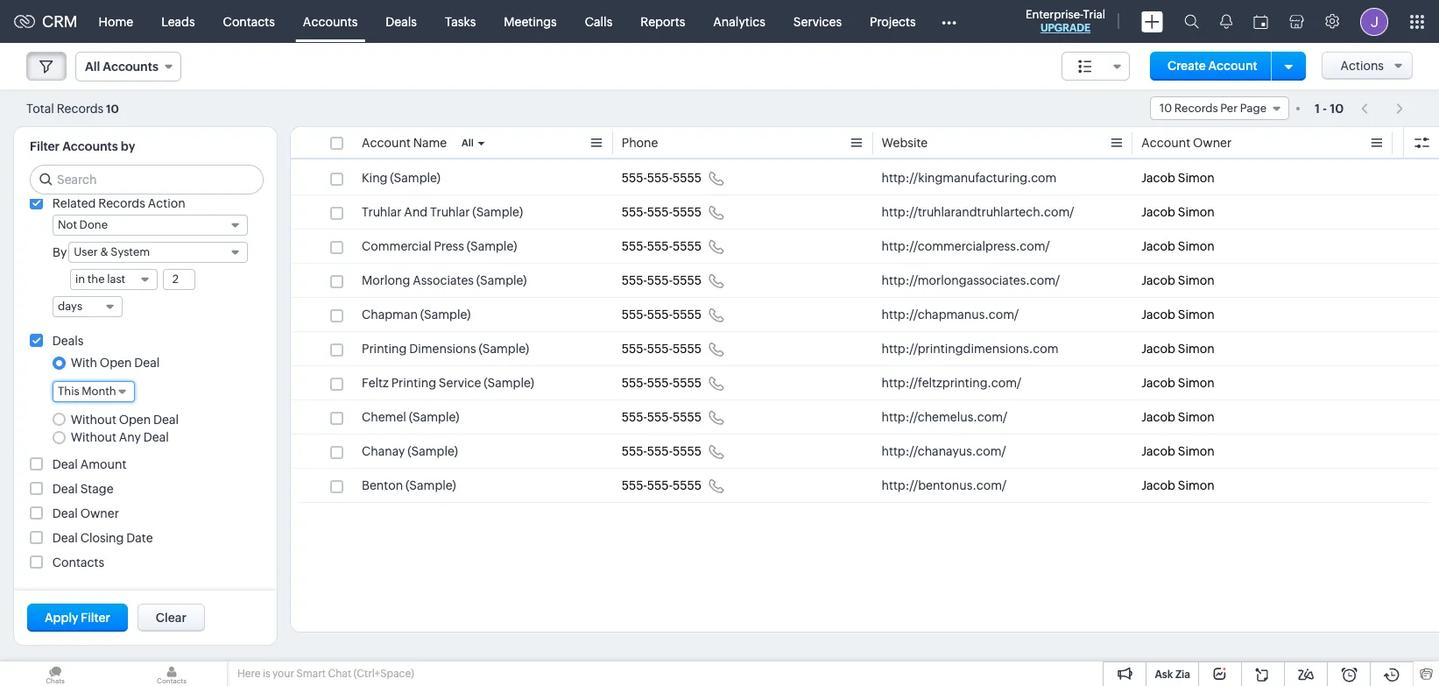 Task type: vqa. For each thing, say whether or not it's contained in the screenshot.
logo
no



Task type: locate. For each thing, give the bounding box(es) containing it.
0 vertical spatial filter
[[30, 139, 60, 153]]

page
[[1240, 102, 1267, 115]]

1 horizontal spatial owner
[[1193, 136, 1232, 150]]

10 jacob simon from the top
[[1142, 478, 1215, 492]]

0 vertical spatial open
[[100, 356, 132, 370]]

analytics
[[713, 14, 766, 28]]

deal down "deal stage"
[[52, 506, 78, 520]]

5555 for http://commercialpress.com/
[[673, 239, 702, 253]]

10 jacob from the top
[[1142, 478, 1176, 492]]

3 jacob from the top
[[1142, 239, 1176, 253]]

3 jacob simon from the top
[[1142, 239, 1215, 253]]

all for all
[[462, 138, 474, 148]]

create
[[1168, 59, 1206, 73]]

(sample) inside commercial press (sample) link
[[467, 239, 517, 253]]

(sample) up and
[[390, 171, 441, 185]]

owner
[[1193, 136, 1232, 150], [80, 506, 119, 520]]

records inside field
[[1175, 102, 1218, 115]]

5555 for http://feltzprinting.com/
[[673, 376, 702, 390]]

truhlar
[[362, 205, 402, 219], [430, 205, 470, 219]]

open
[[100, 356, 132, 370], [119, 412, 151, 426]]

6 5555 from the top
[[673, 342, 702, 356]]

(sample) down feltz printing service (sample) link
[[409, 410, 460, 424]]

9 5555 from the top
[[673, 444, 702, 458]]

(sample) up service
[[479, 342, 529, 356]]

printing down the chapman at the top
[[362, 342, 407, 356]]

1 horizontal spatial account
[[1142, 136, 1191, 150]]

filter
[[30, 139, 60, 153], [45, 589, 77, 604], [81, 611, 110, 625]]

crm link
[[14, 12, 78, 31]]

navigation
[[1353, 96, 1413, 121]]

related records action
[[52, 196, 185, 210]]

10 inside total records 10
[[106, 102, 119, 115]]

open up "any" on the left of the page
[[119, 412, 151, 426]]

accounts down home link
[[103, 60, 158, 74]]

contacts link
[[209, 0, 289, 42]]

(ctrl+space)
[[354, 668, 414, 680]]

jacob simon
[[1142, 171, 1215, 185], [1142, 205, 1215, 219], [1142, 239, 1215, 253], [1142, 273, 1215, 287], [1142, 308, 1215, 322], [1142, 342, 1215, 356], [1142, 376, 1215, 390], [1142, 410, 1215, 424], [1142, 444, 1215, 458], [1142, 478, 1215, 492]]

&
[[100, 245, 108, 258]]

10 Records Per Page field
[[1150, 96, 1290, 120]]

1 horizontal spatial 10
[[1160, 102, 1172, 115]]

9 555-555-5555 from the top
[[622, 444, 702, 458]]

7 5555 from the top
[[673, 376, 702, 390]]

0 vertical spatial all
[[85, 60, 100, 74]]

this month
[[58, 385, 116, 398]]

jacob simon for http://chanayus.com/
[[1142, 444, 1215, 458]]

7 jacob from the top
[[1142, 376, 1176, 390]]

deals left tasks
[[386, 14, 417, 28]]

the
[[87, 272, 105, 286]]

6 simon from the top
[[1178, 342, 1215, 356]]

without open deal
[[71, 412, 179, 426]]

records left per
[[1175, 102, 1218, 115]]

10 up account owner
[[1160, 102, 1172, 115]]

chemel (sample)
[[362, 410, 460, 424]]

calendar image
[[1254, 14, 1269, 28]]

7 555-555-5555 from the top
[[622, 376, 702, 390]]

1 vertical spatial owner
[[80, 506, 119, 520]]

chanay
[[362, 444, 405, 458]]

row group
[[291, 161, 1440, 503]]

4 jacob simon from the top
[[1142, 273, 1215, 287]]

555-555-5555 for chanay (sample)
[[622, 444, 702, 458]]

All Accounts field
[[75, 52, 181, 81]]

jacob simon for http://kingmanufacturing.com
[[1142, 171, 1215, 185]]

truhlar left and
[[362, 205, 402, 219]]

8 5555 from the top
[[673, 410, 702, 424]]

0 vertical spatial contacts
[[223, 14, 275, 28]]

1 vertical spatial without
[[71, 430, 116, 444]]

any
[[119, 430, 141, 444]]

enterprise-trial upgrade
[[1026, 8, 1106, 34]]

10 simon from the top
[[1178, 478, 1215, 492]]

(sample)
[[390, 171, 441, 185], [473, 205, 523, 219], [467, 239, 517, 253], [476, 273, 527, 287], [420, 308, 471, 322], [479, 342, 529, 356], [484, 376, 534, 390], [409, 410, 460, 424], [408, 444, 458, 458], [406, 478, 456, 492]]

truhlar and truhlar (sample)
[[362, 205, 523, 219]]

555-555-5555 for chapman (sample)
[[622, 308, 702, 322]]

5555 for http://chapmanus.com/
[[673, 308, 702, 322]]

(sample) up commercial press (sample) link
[[473, 205, 523, 219]]

create menu image
[[1142, 11, 1164, 32]]

2 without from the top
[[71, 430, 116, 444]]

open right with
[[100, 356, 132, 370]]

records up filter accounts by
[[57, 101, 104, 115]]

(sample) up "printing dimensions (sample)"
[[420, 308, 471, 322]]

not done
[[58, 218, 108, 231]]

5 simon from the top
[[1178, 308, 1215, 322]]

jacob for http://kingmanufacturing.com
[[1142, 171, 1176, 185]]

contacts down closing on the left of the page
[[52, 556, 104, 570]]

truhlar up press in the top of the page
[[430, 205, 470, 219]]

filter down total
[[30, 139, 60, 153]]

0 vertical spatial printing
[[362, 342, 407, 356]]

chanay (sample)
[[362, 444, 458, 458]]

chapman
[[362, 308, 418, 322]]

home link
[[85, 0, 147, 42]]

actions
[[1341, 59, 1384, 73]]

2 horizontal spatial account
[[1209, 59, 1258, 73]]

without down this month field
[[71, 412, 116, 426]]

accounts inside field
[[103, 60, 158, 74]]

without up deal amount
[[71, 430, 116, 444]]

by
[[53, 245, 67, 259], [80, 589, 95, 604]]

0 horizontal spatial owner
[[80, 506, 119, 520]]

0 vertical spatial accounts
[[303, 14, 358, 28]]

0 horizontal spatial account
[[362, 136, 411, 150]]

simon
[[1178, 171, 1215, 185], [1178, 205, 1215, 219], [1178, 239, 1215, 253], [1178, 273, 1215, 287], [1178, 308, 1215, 322], [1178, 342, 1215, 356], [1178, 376, 1215, 390], [1178, 410, 1215, 424], [1178, 444, 1215, 458], [1178, 478, 1215, 492]]

1 vertical spatial by
[[80, 589, 95, 604]]

accounts link
[[289, 0, 372, 42]]

8 jacob from the top
[[1142, 410, 1176, 424]]

9 jacob from the top
[[1142, 444, 1176, 458]]

http://bentonus.com/ link
[[882, 477, 1007, 494]]

deal amount
[[52, 457, 126, 471]]

555-555-5555 for feltz printing service (sample)
[[622, 376, 702, 390]]

6 555-555-5555 from the top
[[622, 342, 702, 356]]

2 vertical spatial filter
[[81, 611, 110, 625]]

signals image
[[1220, 14, 1233, 29]]

website
[[882, 136, 928, 150]]

size image
[[1079, 59, 1093, 74]]

5 jacob simon from the top
[[1142, 308, 1215, 322]]

by inside dropdown button
[[80, 589, 95, 604]]

10 down all accounts
[[106, 102, 119, 115]]

accounts left deals link on the top left
[[303, 14, 358, 28]]

555-555-5555 for printing dimensions (sample)
[[622, 342, 702, 356]]

0 horizontal spatial 10
[[106, 102, 119, 115]]

10 555-555-5555 from the top
[[622, 478, 702, 492]]

3 555-555-5555 from the top
[[622, 239, 702, 253]]

0 horizontal spatial all
[[85, 60, 100, 74]]

Other Modules field
[[930, 7, 968, 35]]

account name
[[362, 136, 447, 150]]

7 jacob simon from the top
[[1142, 376, 1215, 390]]

http://chanayus.com/ link
[[882, 442, 1006, 460]]

10 right -
[[1330, 101, 1344, 115]]

http://feltzprinting.com/ link
[[882, 374, 1022, 392]]

4 jacob from the top
[[1142, 273, 1176, 287]]

1 vertical spatial accounts
[[103, 60, 158, 74]]

4 simon from the top
[[1178, 273, 1215, 287]]

account down 10 records per page
[[1142, 136, 1191, 150]]

simon for http://chanayus.com/
[[1178, 444, 1215, 458]]

8 simon from the top
[[1178, 410, 1215, 424]]

10 for total records 10
[[106, 102, 119, 115]]

1 jacob from the top
[[1142, 171, 1176, 185]]

records down the search "text field" on the left of page
[[98, 196, 145, 210]]

5555
[[673, 171, 702, 185], [673, 205, 702, 219], [673, 239, 702, 253], [673, 273, 702, 287], [673, 308, 702, 322], [673, 342, 702, 356], [673, 376, 702, 390], [673, 410, 702, 424], [673, 444, 702, 458], [673, 478, 702, 492]]

simon for http://commercialpress.com/
[[1178, 239, 1215, 253]]

5 jacob from the top
[[1142, 308, 1176, 322]]

all up total records 10 on the left of page
[[85, 60, 100, 74]]

1 simon from the top
[[1178, 171, 1215, 185]]

10 5555 from the top
[[673, 478, 702, 492]]

1 vertical spatial all
[[462, 138, 474, 148]]

0 horizontal spatial contacts
[[52, 556, 104, 570]]

all inside field
[[85, 60, 100, 74]]

2 555-555-5555 from the top
[[622, 205, 702, 219]]

deals
[[386, 14, 417, 28], [52, 334, 84, 348]]

4 555-555-5555 from the top
[[622, 273, 702, 287]]

5 555-555-5555 from the top
[[622, 308, 702, 322]]

chapman (sample) link
[[362, 306, 471, 323]]

fields
[[98, 589, 135, 604]]

2 jacob from the top
[[1142, 205, 1176, 219]]

accounts
[[303, 14, 358, 28], [103, 60, 158, 74], [62, 139, 118, 153]]

(sample) right service
[[484, 376, 534, 390]]

0 horizontal spatial deals
[[52, 334, 84, 348]]

all right name
[[462, 138, 474, 148]]

0 horizontal spatial truhlar
[[362, 205, 402, 219]]

chapman (sample)
[[362, 308, 471, 322]]

None text field
[[164, 270, 194, 289]]

9 simon from the top
[[1178, 444, 1215, 458]]

jacob simon for http://chapmanus.com/
[[1142, 308, 1215, 322]]

1 horizontal spatial truhlar
[[430, 205, 470, 219]]

per
[[1221, 102, 1238, 115]]

None field
[[1062, 52, 1130, 81]]

1 vertical spatial contacts
[[52, 556, 104, 570]]

not
[[58, 218, 77, 231]]

1 horizontal spatial contacts
[[223, 14, 275, 28]]

1 horizontal spatial deals
[[386, 14, 417, 28]]

(sample) down chanay (sample) link
[[406, 478, 456, 492]]

3 5555 from the top
[[673, 239, 702, 253]]

2 horizontal spatial 10
[[1330, 101, 1344, 115]]

feltz printing service (sample)
[[362, 376, 534, 390]]

3 simon from the top
[[1178, 239, 1215, 253]]

morlong
[[362, 273, 410, 287]]

http://chanayus.com/
[[882, 444, 1006, 458]]

1 vertical spatial deals
[[52, 334, 84, 348]]

commercial
[[362, 239, 432, 253]]

1 horizontal spatial all
[[462, 138, 474, 148]]

create account
[[1168, 59, 1258, 73]]

accounts left by
[[62, 139, 118, 153]]

printing dimensions (sample)
[[362, 342, 529, 356]]

http://chapmanus.com/ link
[[882, 306, 1019, 323]]

This Month field
[[53, 381, 135, 402]]

owner down 10 records per page
[[1193, 136, 1232, 150]]

deals up with
[[52, 334, 84, 348]]

jacob simon for http://chemelus.com/
[[1142, 410, 1215, 424]]

projects
[[870, 14, 916, 28]]

1 horizontal spatial by
[[80, 589, 95, 604]]

by up "apply filter"
[[80, 589, 95, 604]]

2 simon from the top
[[1178, 205, 1215, 219]]

7 simon from the top
[[1178, 376, 1215, 390]]

contacts right leads
[[223, 14, 275, 28]]

1 jacob simon from the top
[[1142, 171, 1215, 185]]

6 jacob simon from the top
[[1142, 342, 1215, 356]]

(sample) inside morlong associates (sample) link
[[476, 273, 527, 287]]

by left user
[[53, 245, 67, 259]]

1 vertical spatial filter
[[45, 589, 77, 604]]

filter by fields
[[45, 589, 135, 604]]

printing
[[362, 342, 407, 356], [391, 376, 436, 390]]

555-555-5555
[[622, 171, 702, 185], [622, 205, 702, 219], [622, 239, 702, 253], [622, 273, 702, 287], [622, 308, 702, 322], [622, 342, 702, 356], [622, 376, 702, 390], [622, 410, 702, 424], [622, 444, 702, 458], [622, 478, 702, 492]]

apply filter button
[[27, 604, 128, 632]]

http://morlongassociates.com/
[[882, 273, 1060, 287]]

8 jacob simon from the top
[[1142, 410, 1215, 424]]

account up per
[[1209, 59, 1258, 73]]

555-555-5555 for chemel (sample)
[[622, 410, 702, 424]]

filter accounts by
[[30, 139, 135, 153]]

2 vertical spatial accounts
[[62, 139, 118, 153]]

5555 for http://morlongassociates.com/
[[673, 273, 702, 287]]

(sample) inside chanay (sample) link
[[408, 444, 458, 458]]

4 5555 from the top
[[673, 273, 702, 287]]

simon for http://chemelus.com/
[[1178, 410, 1215, 424]]

days field
[[53, 296, 123, 317]]

Search text field
[[31, 166, 263, 194]]

(sample) inside printing dimensions (sample) 'link'
[[479, 342, 529, 356]]

1 vertical spatial open
[[119, 412, 151, 426]]

1 5555 from the top
[[673, 171, 702, 185]]

ask zia
[[1155, 669, 1191, 681]]

associates
[[413, 273, 474, 287]]

6 jacob from the top
[[1142, 342, 1176, 356]]

printing up chemel (sample)
[[391, 376, 436, 390]]

2 jacob simon from the top
[[1142, 205, 1215, 219]]

simon for http://truhlarandtruhlartech.com/
[[1178, 205, 1215, 219]]

owner up closing on the left of the page
[[80, 506, 119, 520]]

0 vertical spatial owner
[[1193, 136, 1232, 150]]

owner for account owner
[[1193, 136, 1232, 150]]

(sample) right associates
[[476, 273, 527, 287]]

0 vertical spatial without
[[71, 412, 116, 426]]

5 5555 from the top
[[673, 308, 702, 322]]

http://commercialpress.com/ link
[[882, 237, 1050, 255]]

records
[[57, 101, 104, 115], [1175, 102, 1218, 115], [98, 196, 145, 210]]

account up king
[[362, 136, 411, 150]]

0 horizontal spatial by
[[53, 245, 67, 259]]

1 555-555-5555 from the top
[[622, 171, 702, 185]]

filter down filter by fields
[[81, 611, 110, 625]]

related
[[52, 196, 96, 210]]

(sample) right press in the top of the page
[[467, 239, 517, 253]]

jacob for http://truhlarandtruhlartech.com/
[[1142, 205, 1176, 219]]

jacob for http://bentonus.com/
[[1142, 478, 1176, 492]]

2 5555 from the top
[[673, 205, 702, 219]]

2 truhlar from the left
[[430, 205, 470, 219]]

555-555-5555 for commercial press (sample)
[[622, 239, 702, 253]]

services link
[[780, 0, 856, 42]]

1 without from the top
[[71, 412, 116, 426]]

leads
[[161, 14, 195, 28]]

9 jacob simon from the top
[[1142, 444, 1215, 458]]

8 555-555-5555 from the top
[[622, 410, 702, 424]]

5555 for http://chanayus.com/
[[673, 444, 702, 458]]

filter up apply
[[45, 589, 77, 604]]

(sample) down chemel (sample)
[[408, 444, 458, 458]]

filter inside dropdown button
[[45, 589, 77, 604]]



Task type: describe. For each thing, give the bounding box(es) containing it.
555-555-5555 for morlong associates (sample)
[[622, 273, 702, 287]]

search element
[[1174, 0, 1210, 43]]

records for per
[[1175, 102, 1218, 115]]

feltz
[[362, 376, 389, 390]]

signals element
[[1210, 0, 1243, 43]]

benton (sample)
[[362, 478, 456, 492]]

last
[[107, 272, 125, 286]]

jacob simon for http://morlongassociates.com/
[[1142, 273, 1215, 287]]

555-555-5555 for truhlar and truhlar (sample)
[[622, 205, 702, 219]]

morlong associates (sample) link
[[362, 272, 527, 289]]

10 inside field
[[1160, 102, 1172, 115]]

with open deal
[[71, 356, 160, 370]]

total
[[26, 101, 54, 115]]

filter for filter accounts by
[[30, 139, 60, 153]]

10 records per page
[[1160, 102, 1267, 115]]

chat
[[328, 668, 351, 680]]

user
[[74, 245, 98, 258]]

crm
[[42, 12, 78, 31]]

jacob for http://morlongassociates.com/
[[1142, 273, 1176, 287]]

search image
[[1185, 14, 1199, 29]]

king (sample) link
[[362, 169, 441, 187]]

deal owner
[[52, 506, 119, 520]]

simon for http://printingdimensions.com
[[1178, 342, 1215, 356]]

chanay (sample) link
[[362, 442, 458, 460]]

User & System field
[[69, 242, 248, 263]]

printing inside 'link'
[[362, 342, 407, 356]]

(sample) inside 'benton (sample)' link
[[406, 478, 456, 492]]

jacob simon for http://bentonus.com/
[[1142, 478, 1215, 492]]

closing
[[80, 531, 124, 545]]

total records 10
[[26, 101, 119, 115]]

10 for 1 - 10
[[1330, 101, 1344, 115]]

benton
[[362, 478, 403, 492]]

filter by fields button
[[14, 581, 277, 612]]

king
[[362, 171, 388, 185]]

meetings
[[504, 14, 557, 28]]

reports
[[641, 14, 685, 28]]

jacob for http://commercialpress.com/
[[1142, 239, 1176, 253]]

simon for http://morlongassociates.com/
[[1178, 273, 1215, 287]]

0 vertical spatial deals
[[386, 14, 417, 28]]

profile image
[[1361, 7, 1389, 35]]

1 vertical spatial printing
[[391, 376, 436, 390]]

http://chemelus.com/ link
[[882, 408, 1008, 426]]

1
[[1315, 101, 1320, 115]]

meetings link
[[490, 0, 571, 42]]

phone
[[622, 136, 658, 150]]

calls link
[[571, 0, 627, 42]]

0 vertical spatial by
[[53, 245, 67, 259]]

printing dimensions (sample) link
[[362, 340, 529, 357]]

chemel (sample) link
[[362, 408, 460, 426]]

in the last field
[[70, 269, 158, 290]]

5555 for http://truhlarandtruhlartech.com/
[[673, 205, 702, 219]]

http://truhlarandtruhlartech.com/
[[882, 205, 1075, 219]]

enterprise-
[[1026, 8, 1083, 21]]

(sample) inside chemel (sample) "link"
[[409, 410, 460, 424]]

http://commercialpress.com/
[[882, 239, 1050, 253]]

press
[[434, 239, 464, 253]]

filter inside button
[[81, 611, 110, 625]]

king (sample)
[[362, 171, 441, 185]]

account for account owner
[[1142, 136, 1191, 150]]

contacts image
[[117, 661, 227, 686]]

row group containing king (sample)
[[291, 161, 1440, 503]]

create account button
[[1150, 52, 1275, 81]]

simon for http://bentonus.com/
[[1178, 478, 1215, 492]]

user & system
[[74, 245, 150, 258]]

services
[[794, 14, 842, 28]]

apply
[[45, 611, 78, 625]]

upgrade
[[1041, 22, 1091, 34]]

deal up without any deal on the bottom left
[[153, 412, 179, 426]]

accounts for filter accounts by
[[62, 139, 118, 153]]

commercial press (sample)
[[362, 239, 517, 253]]

without for without open deal
[[71, 412, 116, 426]]

jacob for http://chapmanus.com/
[[1142, 308, 1176, 322]]

5555 for http://kingmanufacturing.com
[[673, 171, 702, 185]]

name
[[413, 136, 447, 150]]

benton (sample) link
[[362, 477, 456, 494]]

http://chapmanus.com/
[[882, 308, 1019, 322]]

days
[[58, 300, 82, 313]]

(sample) inside truhlar and truhlar (sample) link
[[473, 205, 523, 219]]

dimensions
[[409, 342, 476, 356]]

feltz printing service (sample) link
[[362, 374, 534, 392]]

calls
[[585, 14, 613, 28]]

leads link
[[147, 0, 209, 42]]

1 truhlar from the left
[[362, 205, 402, 219]]

with
[[71, 356, 97, 370]]

is
[[263, 668, 270, 680]]

without any deal
[[71, 430, 169, 444]]

accounts for all accounts
[[103, 60, 158, 74]]

jacob for http://chanayus.com/
[[1142, 444, 1176, 458]]

tasks
[[445, 14, 476, 28]]

action
[[148, 196, 185, 210]]

records for 10
[[57, 101, 104, 115]]

all for all accounts
[[85, 60, 100, 74]]

smart
[[296, 668, 326, 680]]

reports link
[[627, 0, 699, 42]]

5555 for http://chemelus.com/
[[673, 410, 702, 424]]

chats image
[[0, 661, 110, 686]]

simon for http://feltzprinting.com/
[[1178, 376, 1215, 390]]

jacob simon for http://truhlarandtruhlartech.com/
[[1142, 205, 1215, 219]]

5555 for http://bentonus.com/
[[673, 478, 702, 492]]

create menu element
[[1131, 0, 1174, 42]]

http://truhlarandtruhlartech.com/ link
[[882, 203, 1075, 221]]

deal down deal owner
[[52, 531, 78, 545]]

here is your smart chat (ctrl+space)
[[237, 668, 414, 680]]

amount
[[80, 457, 126, 471]]

deal left stage
[[52, 482, 78, 496]]

trial
[[1083, 8, 1106, 21]]

open for with
[[100, 356, 132, 370]]

http://kingmanufacturing.com
[[882, 171, 1057, 185]]

http://printingdimensions.com
[[882, 342, 1059, 356]]

jacob simon for http://printingdimensions.com
[[1142, 342, 1215, 356]]

in the last
[[75, 272, 125, 286]]

Not Done field
[[53, 215, 248, 236]]

(sample) inside king (sample) link
[[390, 171, 441, 185]]

without for without any deal
[[71, 430, 116, 444]]

jacob simon for http://feltzprinting.com/
[[1142, 376, 1215, 390]]

records for action
[[98, 196, 145, 210]]

deal up "deal stage"
[[52, 457, 78, 471]]

5555 for http://printingdimensions.com
[[673, 342, 702, 356]]

account inside button
[[1209, 59, 1258, 73]]

simon for http://kingmanufacturing.com
[[1178, 171, 1215, 185]]

zia
[[1176, 669, 1191, 681]]

deal up without open deal
[[134, 356, 160, 370]]

profile element
[[1350, 0, 1399, 42]]

jacob for http://printingdimensions.com
[[1142, 342, 1176, 356]]

(sample) inside chapman (sample) link
[[420, 308, 471, 322]]

1 - 10
[[1315, 101, 1344, 115]]

clear
[[156, 611, 186, 625]]

deal closing date
[[52, 531, 153, 545]]

jacob for http://feltzprinting.com/
[[1142, 376, 1176, 390]]

owner for deal owner
[[80, 506, 119, 520]]

open for without
[[119, 412, 151, 426]]

and
[[404, 205, 428, 219]]

all accounts
[[85, 60, 158, 74]]

(sample) inside feltz printing service (sample) link
[[484, 376, 534, 390]]

555-555-5555 for king (sample)
[[622, 171, 702, 185]]

projects link
[[856, 0, 930, 42]]

tasks link
[[431, 0, 490, 42]]

jacob for http://chemelus.com/
[[1142, 410, 1176, 424]]

filter for filter by fields
[[45, 589, 77, 604]]

jacob simon for http://commercialpress.com/
[[1142, 239, 1215, 253]]

service
[[439, 376, 481, 390]]

stage
[[80, 482, 114, 496]]

ask
[[1155, 669, 1173, 681]]

simon for http://chapmanus.com/
[[1178, 308, 1215, 322]]

your
[[272, 668, 294, 680]]

deal right "any" on the left of the page
[[143, 430, 169, 444]]

-
[[1323, 101, 1328, 115]]

555-555-5555 for benton (sample)
[[622, 478, 702, 492]]

home
[[99, 14, 133, 28]]

account for account name
[[362, 136, 411, 150]]



